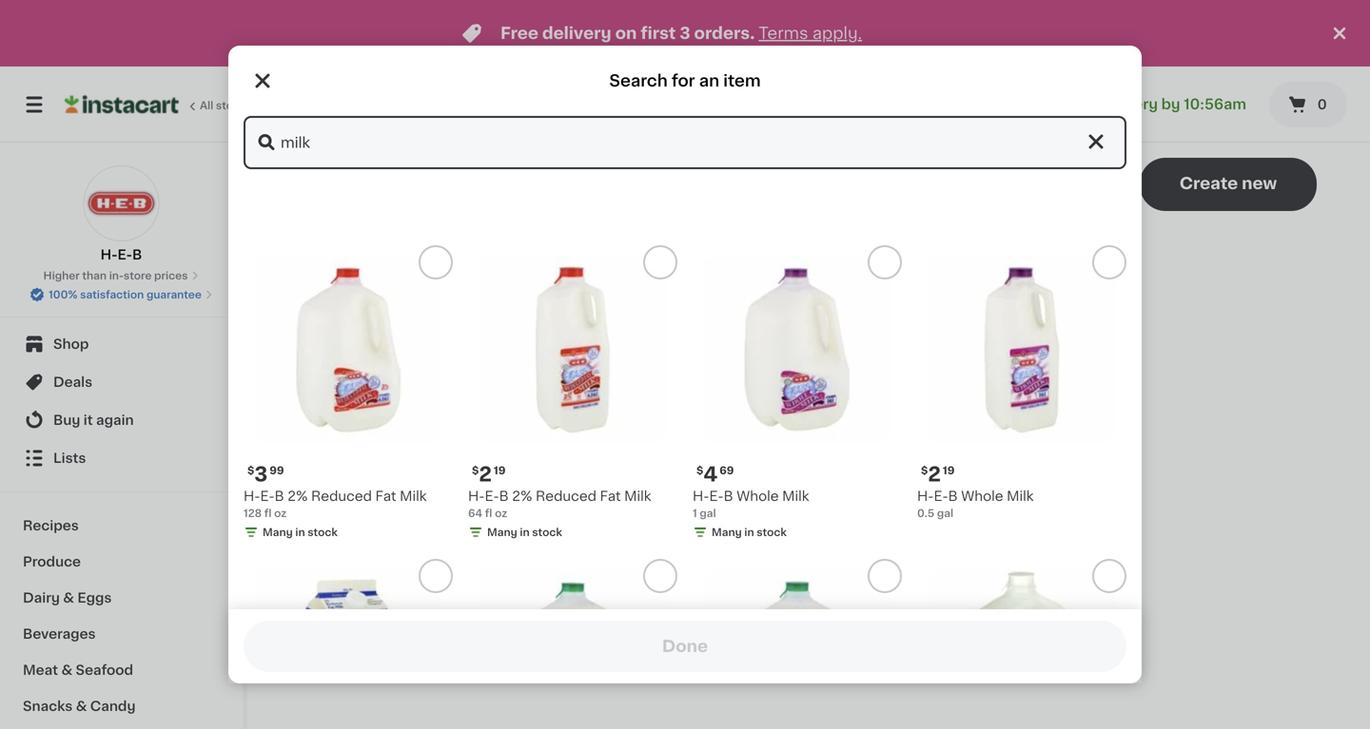 Task type: vqa. For each thing, say whether or not it's contained in the screenshot.


Task type: describe. For each thing, give the bounding box(es) containing it.
satisfaction
[[80, 290, 144, 300]]

h- for 3
[[244, 490, 260, 503]]

milk inside h-e-b whole milk 1 gal
[[782, 490, 809, 503]]

100% satisfaction guarantee
[[49, 290, 202, 300]]

be
[[828, 482, 845, 496]]

h-e-b
[[101, 248, 142, 262]]

2 for h-e-b 2% reduced fat milk
[[479, 465, 492, 485]]

deals
[[53, 376, 92, 389]]

h-e-b whole milk 1 gal
[[693, 490, 809, 519]]

h- for 4
[[693, 490, 709, 503]]

e- for 3
[[260, 490, 275, 503]]

terms apply. link
[[759, 25, 862, 41]]

delivery by 10:56am link
[[1066, 93, 1247, 116]]

free
[[501, 25, 539, 41]]

all stores link
[[65, 78, 251, 131]]

1
[[693, 509, 697, 519]]

$ for h-e-b whole milk 1 gal
[[697, 466, 704, 476]]

reduced for 3
[[311, 490, 372, 503]]

in for 2
[[520, 528, 530, 538]]

service type group
[[718, 86, 922, 124]]

snacks
[[23, 700, 73, 714]]

0
[[1318, 98, 1327, 111]]

item
[[724, 73, 761, 89]]

by
[[1162, 98, 1181, 111]]

milk inside h-e-b 2% reduced fat milk 128 fl oz
[[400, 490, 427, 503]]

on
[[615, 25, 637, 41]]

higher than in-store prices link
[[43, 268, 199, 284]]

snacks & candy link
[[11, 689, 231, 725]]

0 button
[[1270, 82, 1348, 128]]

lists you create will be saved here.
[[693, 482, 925, 496]]

lists link
[[11, 440, 231, 478]]

all stores
[[200, 100, 250, 111]]

none search field search h-e-b...
[[244, 116, 1127, 169]]

buy it again
[[53, 414, 134, 427]]

0.5
[[917, 509, 935, 519]]

than
[[82, 271, 107, 281]]

your
[[301, 171, 367, 198]]

create new
[[1180, 176, 1277, 192]]

19 for h-e-b 2% reduced fat milk
[[494, 466, 506, 476]]

fl for 3
[[264, 509, 272, 519]]

stock for 3
[[308, 528, 338, 538]]

b inside "link"
[[132, 248, 142, 262]]

free delivery on first 3 orders. terms apply.
[[501, 25, 862, 41]]

first
[[641, 25, 676, 41]]

h- inside h-e-b whole milk 0.5 gal
[[917, 490, 934, 503]]

100% satisfaction guarantee button
[[30, 284, 213, 303]]

b for 2
[[499, 490, 509, 503]]

delivery
[[1097, 98, 1158, 111]]

here.
[[892, 482, 925, 496]]

candy
[[90, 700, 136, 714]]

2 for h-e-b whole milk
[[928, 465, 941, 485]]

buy it again link
[[11, 402, 231, 440]]

$ for h-e-b 2% reduced fat milk 128 fl oz
[[247, 466, 254, 476]]

search
[[609, 73, 668, 89]]

fl for 2
[[485, 509, 492, 519]]

shop
[[53, 338, 89, 351]]

create for create new
[[1180, 176, 1238, 192]]

3 inside limited time offer region
[[680, 25, 691, 41]]

h-e-b 2% reduced fat milk 64 fl oz
[[468, 490, 651, 519]]

& for dairy
[[63, 592, 74, 605]]

many in stock for 4
[[712, 528, 787, 538]]

create new button
[[1140, 158, 1317, 211]]

whole for h-e-b whole milk 0.5 gal
[[961, 490, 1004, 503]]

guarantee
[[147, 290, 202, 300]]

meat & seafood
[[23, 664, 133, 678]]

dairy & eggs
[[23, 592, 112, 605]]

all
[[200, 100, 213, 111]]

4
[[704, 465, 718, 485]]

$ for h-e-b 2% reduced fat milk 64 fl oz
[[472, 466, 479, 476]]

Search H-E-B... field
[[244, 116, 1127, 169]]

& for meat
[[61, 664, 72, 678]]

milk inside h-e-b whole milk 0.5 gal
[[1007, 490, 1034, 503]]

h-e-b 2% reduced fat milk 128 fl oz
[[244, 490, 427, 519]]

h-e-b link
[[83, 166, 159, 265]]

limited time offer region
[[0, 0, 1329, 67]]

fat for 2
[[600, 490, 621, 503]]

e- inside "link"
[[118, 248, 132, 262]]

a
[[820, 524, 830, 540]]

many in stock for 2
[[487, 528, 562, 538]]

$ 4 69
[[697, 465, 734, 485]]

recipes link
[[11, 508, 231, 544]]

delivery
[[542, 25, 612, 41]]

gal for h-e-b whole milk 1 gal
[[700, 509, 716, 519]]

product group containing 3
[[244, 246, 453, 544]]

lists for lists
[[53, 452, 86, 465]]

dairy & eggs link
[[11, 581, 231, 617]]

list
[[834, 524, 859, 540]]

stores
[[216, 100, 250, 111]]

will
[[803, 482, 824, 496]]

stock for 4
[[757, 528, 787, 538]]

meat & seafood link
[[11, 653, 231, 689]]

b for 3
[[275, 490, 284, 503]]

lists
[[374, 171, 434, 198]]

2% for 3
[[288, 490, 308, 503]]

higher
[[43, 271, 80, 281]]

beverages
[[23, 628, 96, 641]]

h- for 2
[[468, 490, 485, 503]]

many for 4
[[712, 528, 742, 538]]

produce link
[[11, 544, 231, 581]]

instacart logo image
[[65, 93, 179, 116]]



Task type: locate. For each thing, give the bounding box(es) containing it.
$ up '64'
[[472, 466, 479, 476]]

2 19 from the left
[[943, 466, 955, 476]]

dairy
[[23, 592, 60, 605]]

2 milk from the left
[[624, 490, 651, 503]]

apply.
[[813, 25, 862, 41]]

2 in from the left
[[520, 528, 530, 538]]

1 milk from the left
[[400, 490, 427, 503]]

b inside h-e-b 2% reduced fat milk 64 fl oz
[[499, 490, 509, 503]]

1 gal from the left
[[700, 509, 716, 519]]

1 horizontal spatial create
[[1180, 176, 1238, 192]]

$ 2 19 for h-e-b 2% reduced fat milk
[[472, 465, 506, 485]]

2 fl from the left
[[485, 509, 492, 519]]

& inside "snacks & candy" link
[[76, 700, 87, 714]]

fat inside h-e-b 2% reduced fat milk 64 fl oz
[[600, 490, 621, 503]]

3
[[680, 25, 691, 41], [254, 465, 268, 485]]

oz right '64'
[[495, 509, 507, 519]]

in down h-e-b 2% reduced fat milk 128 fl oz
[[295, 528, 305, 538]]

1 $ from the left
[[247, 466, 254, 476]]

1 horizontal spatial oz
[[495, 509, 507, 519]]

create
[[757, 482, 800, 496]]

h- up higher than in-store prices on the top
[[101, 248, 118, 262]]

delivery by 10:56am
[[1097, 98, 1247, 111]]

3 right "first"
[[680, 25, 691, 41]]

h- inside h-e-b 2% reduced fat milk 64 fl oz
[[468, 490, 485, 503]]

create for create a list
[[759, 524, 816, 540]]

2 2 from the left
[[928, 465, 941, 485]]

1 reduced from the left
[[311, 490, 372, 503]]

dialog containing 3
[[228, 46, 1142, 730]]

2 horizontal spatial many
[[712, 528, 742, 538]]

1 horizontal spatial lists
[[693, 482, 725, 496]]

2 $ from the left
[[472, 466, 479, 476]]

1 19 from the left
[[494, 466, 506, 476]]

fat inside h-e-b 2% reduced fat milk 128 fl oz
[[375, 490, 396, 503]]

many down h-e-b whole milk 1 gal
[[712, 528, 742, 538]]

stock down h-e-b whole milk 1 gal
[[757, 528, 787, 538]]

0 horizontal spatial 2
[[479, 465, 492, 485]]

0 horizontal spatial gal
[[700, 509, 716, 519]]

1 horizontal spatial 3
[[680, 25, 691, 41]]

1 vertical spatial 3
[[254, 465, 268, 485]]

3 inside product group
[[254, 465, 268, 485]]

1 whole from the left
[[737, 490, 779, 503]]

1 horizontal spatial 2%
[[512, 490, 532, 503]]

product group containing 4
[[693, 246, 902, 544]]

2 reduced from the left
[[536, 490, 597, 503]]

e- inside h-e-b 2% reduced fat milk 64 fl oz
[[485, 490, 499, 503]]

prices
[[154, 271, 188, 281]]

gal inside h-e-b whole milk 0.5 gal
[[937, 509, 954, 519]]

gal inside h-e-b whole milk 1 gal
[[700, 509, 716, 519]]

saved
[[848, 482, 888, 496]]

3 $ from the left
[[697, 466, 704, 476]]

1 vertical spatial create
[[759, 524, 816, 540]]

2 many from the left
[[487, 528, 517, 538]]

19
[[494, 466, 506, 476], [943, 466, 955, 476]]

you
[[728, 482, 753, 496]]

1 fat from the left
[[375, 490, 396, 503]]

1 horizontal spatial in
[[520, 528, 530, 538]]

99
[[270, 466, 284, 476]]

0 vertical spatial &
[[63, 592, 74, 605]]

1 horizontal spatial gal
[[937, 509, 954, 519]]

many for 2
[[487, 528, 517, 538]]

1 horizontal spatial $ 2 19
[[921, 465, 955, 485]]

1 horizontal spatial fat
[[600, 490, 621, 503]]

b inside h-e-b 2% reduced fat milk 128 fl oz
[[275, 490, 284, 503]]

$ up here. on the right bottom of the page
[[921, 466, 928, 476]]

an
[[699, 73, 720, 89]]

$ 2 19 for h-e-b whole milk
[[921, 465, 955, 485]]

0 horizontal spatial many
[[263, 528, 293, 538]]

0 horizontal spatial stock
[[308, 528, 338, 538]]

2 whole from the left
[[961, 490, 1004, 503]]

1 horizontal spatial 19
[[943, 466, 955, 476]]

many in stock down h-e-b whole milk 1 gal
[[712, 528, 787, 538]]

create inside button
[[1180, 176, 1238, 192]]

again
[[96, 414, 134, 427]]

1 horizontal spatial many
[[487, 528, 517, 538]]

&
[[63, 592, 74, 605], [61, 664, 72, 678], [76, 700, 87, 714]]

1 $ 2 19 from the left
[[472, 465, 506, 485]]

fl
[[264, 509, 272, 519], [485, 509, 492, 519]]

whole for h-e-b whole milk 1 gal
[[737, 490, 779, 503]]

0 horizontal spatial many in stock
[[263, 528, 338, 538]]

10:56am
[[1184, 98, 1247, 111]]

milk
[[400, 490, 427, 503], [624, 490, 651, 503], [782, 490, 809, 503], [1007, 490, 1034, 503]]

oz for 2
[[495, 509, 507, 519]]

$ 3 99
[[247, 465, 284, 485]]

stock down h-e-b 2% reduced fat milk 64 fl oz
[[532, 528, 562, 538]]

3 left 99
[[254, 465, 268, 485]]

in for 4
[[745, 528, 754, 538]]

new
[[1242, 176, 1277, 192]]

3 milk from the left
[[782, 490, 809, 503]]

0 horizontal spatial whole
[[737, 490, 779, 503]]

2% for 2
[[512, 490, 532, 503]]

oz inside h-e-b 2% reduced fat milk 128 fl oz
[[274, 509, 287, 519]]

2 horizontal spatial stock
[[757, 528, 787, 538]]

0 horizontal spatial 3
[[254, 465, 268, 485]]

seafood
[[76, 664, 133, 678]]

fl inside h-e-b 2% reduced fat milk 128 fl oz
[[264, 509, 272, 519]]

2 horizontal spatial in
[[745, 528, 754, 538]]

100%
[[49, 290, 78, 300]]

many in stock for 3
[[263, 528, 338, 538]]

fl inside h-e-b 2% reduced fat milk 64 fl oz
[[485, 509, 492, 519]]

oz for 3
[[274, 509, 287, 519]]

2 stock from the left
[[532, 528, 562, 538]]

1 stock from the left
[[308, 528, 338, 538]]

19 for h-e-b whole milk
[[943, 466, 955, 476]]

1 vertical spatial lists
[[693, 482, 725, 496]]

create a list link
[[759, 522, 859, 542]]

2 vertical spatial &
[[76, 700, 87, 714]]

1 horizontal spatial 2
[[928, 465, 941, 485]]

b inside h-e-b whole milk 1 gal
[[724, 490, 733, 503]]

many in stock
[[263, 528, 338, 538], [487, 528, 562, 538], [712, 528, 787, 538]]

3 many from the left
[[712, 528, 742, 538]]

fl right '64'
[[485, 509, 492, 519]]

1 horizontal spatial fl
[[485, 509, 492, 519]]

e- inside h-e-b 2% reduced fat milk 128 fl oz
[[260, 490, 275, 503]]

1 horizontal spatial reduced
[[536, 490, 597, 503]]

0 horizontal spatial fl
[[264, 509, 272, 519]]

oz
[[274, 509, 287, 519], [495, 509, 507, 519]]

2%
[[288, 490, 308, 503], [512, 490, 532, 503]]

e- for 4
[[709, 490, 724, 503]]

2 2% from the left
[[512, 490, 532, 503]]

19 up h-e-b whole milk 0.5 gal
[[943, 466, 955, 476]]

lists down buy
[[53, 452, 86, 465]]

64
[[468, 509, 483, 519]]

meat
[[23, 664, 58, 678]]

snacks & candy
[[23, 700, 136, 714]]

lists down 69
[[693, 482, 725, 496]]

h- inside h-e-b whole milk 1 gal
[[693, 490, 709, 503]]

0 vertical spatial 3
[[680, 25, 691, 41]]

fl right 128
[[264, 509, 272, 519]]

128
[[244, 509, 262, 519]]

create left a at right
[[759, 524, 816, 540]]

in down h-e-b whole milk 1 gal
[[745, 528, 754, 538]]

0 horizontal spatial $ 2 19
[[472, 465, 506, 485]]

& left eggs
[[63, 592, 74, 605]]

h-e-b logo image
[[83, 166, 159, 242]]

h- up the 1
[[693, 490, 709, 503]]

2 right here. on the right bottom of the page
[[928, 465, 941, 485]]

0 vertical spatial lists
[[53, 452, 86, 465]]

1 many from the left
[[263, 528, 293, 538]]

in-
[[109, 271, 124, 281]]

many for 3
[[263, 528, 293, 538]]

$ left 99
[[247, 466, 254, 476]]

None search field
[[272, 78, 693, 131], [244, 116, 1127, 169], [272, 78, 693, 131]]

many
[[263, 528, 293, 538], [487, 528, 517, 538], [712, 528, 742, 538]]

2
[[479, 465, 492, 485], [928, 465, 941, 485]]

reduced
[[311, 490, 372, 503], [536, 490, 597, 503]]

for
[[672, 73, 695, 89]]

create
[[1180, 176, 1238, 192], [759, 524, 816, 540]]

1 horizontal spatial many in stock
[[487, 528, 562, 538]]

create left new
[[1180, 176, 1238, 192]]

0 horizontal spatial 19
[[494, 466, 506, 476]]

0 horizontal spatial reduced
[[311, 490, 372, 503]]

0 horizontal spatial 2%
[[288, 490, 308, 503]]

& inside dairy & eggs link
[[63, 592, 74, 605]]

2% inside h-e-b 2% reduced fat milk 128 fl oz
[[288, 490, 308, 503]]

buy
[[53, 414, 80, 427]]

oz right 128
[[274, 509, 287, 519]]

stock down h-e-b 2% reduced fat milk 128 fl oz
[[308, 528, 338, 538]]

2 $ 2 19 from the left
[[921, 465, 955, 485]]

& inside meat & seafood link
[[61, 664, 72, 678]]

gal for h-e-b whole milk 0.5 gal
[[937, 509, 954, 519]]

fat
[[375, 490, 396, 503], [600, 490, 621, 503]]

deals link
[[11, 364, 231, 402]]

1 oz from the left
[[274, 509, 287, 519]]

whole inside h-e-b whole milk 1 gal
[[737, 490, 779, 503]]

2 many in stock from the left
[[487, 528, 562, 538]]

lists
[[53, 452, 86, 465], [693, 482, 725, 496]]

many down h-e-b 2% reduced fat milk 64 fl oz
[[487, 528, 517, 538]]

3 in from the left
[[745, 528, 754, 538]]

69
[[720, 466, 734, 476]]

4 milk from the left
[[1007, 490, 1034, 503]]

stock
[[308, 528, 338, 538], [532, 528, 562, 538], [757, 528, 787, 538]]

1 many in stock from the left
[[263, 528, 338, 538]]

shop link
[[11, 325, 231, 364]]

reduced inside h-e-b 2% reduced fat milk 64 fl oz
[[536, 490, 597, 503]]

$ 2 19 up '64'
[[472, 465, 506, 485]]

stock for 2
[[532, 528, 562, 538]]

& for snacks
[[76, 700, 87, 714]]

$ 2 19
[[472, 465, 506, 485], [921, 465, 955, 485]]

gal right 0.5
[[937, 509, 954, 519]]

0 horizontal spatial oz
[[274, 509, 287, 519]]

reduced inside h-e-b 2% reduced fat milk 128 fl oz
[[311, 490, 372, 503]]

& left candy
[[76, 700, 87, 714]]

1 2 from the left
[[479, 465, 492, 485]]

milk inside h-e-b 2% reduced fat milk 64 fl oz
[[624, 490, 651, 503]]

& right meat
[[61, 664, 72, 678]]

higher than in-store prices
[[43, 271, 188, 281]]

in down h-e-b 2% reduced fat milk 64 fl oz
[[520, 528, 530, 538]]

2% inside h-e-b 2% reduced fat milk 64 fl oz
[[512, 490, 532, 503]]

2 up '64'
[[479, 465, 492, 485]]

e- for 2
[[485, 490, 499, 503]]

reduced for 2
[[536, 490, 597, 503]]

dialog
[[228, 46, 1142, 730]]

3 many in stock from the left
[[712, 528, 787, 538]]

0 horizontal spatial create
[[759, 524, 816, 540]]

e- inside h-e-b whole milk 0.5 gal
[[934, 490, 948, 503]]

many down $ 3 99
[[263, 528, 293, 538]]

1 horizontal spatial stock
[[532, 528, 562, 538]]

2 horizontal spatial many in stock
[[712, 528, 787, 538]]

product group
[[244, 246, 453, 544], [468, 246, 678, 544], [693, 246, 902, 544], [917, 246, 1127, 522], [244, 560, 453, 730], [468, 560, 678, 730], [693, 560, 902, 730], [917, 560, 1127, 730]]

b
[[132, 248, 142, 262], [275, 490, 284, 503], [499, 490, 509, 503], [724, 490, 733, 503], [948, 490, 958, 503]]

19 up h-e-b 2% reduced fat milk 64 fl oz
[[494, 466, 506, 476]]

store
[[124, 271, 152, 281]]

$ inside $ 3 99
[[247, 466, 254, 476]]

e- inside h-e-b whole milk 1 gal
[[709, 490, 724, 503]]

e-
[[118, 248, 132, 262], [260, 490, 275, 503], [485, 490, 499, 503], [709, 490, 724, 503], [934, 490, 948, 503]]

2 oz from the left
[[495, 509, 507, 519]]

many in stock down h-e-b 2% reduced fat milk 128 fl oz
[[263, 528, 338, 538]]

1 vertical spatial &
[[61, 664, 72, 678]]

gal
[[700, 509, 716, 519], [937, 509, 954, 519]]

search for an item
[[609, 73, 761, 89]]

0 horizontal spatial lists
[[53, 452, 86, 465]]

1 fl from the left
[[264, 509, 272, 519]]

1 horizontal spatial whole
[[961, 490, 1004, 503]]

h- up '64'
[[468, 490, 485, 503]]

terms
[[759, 25, 808, 41]]

1 2% from the left
[[288, 490, 308, 503]]

eggs
[[77, 592, 112, 605]]

oz inside h-e-b 2% reduced fat milk 64 fl oz
[[495, 509, 507, 519]]

orders.
[[694, 25, 755, 41]]

whole inside h-e-b whole milk 0.5 gal
[[961, 490, 1004, 503]]

h-e-b whole milk 0.5 gal
[[917, 490, 1034, 519]]

whole
[[737, 490, 779, 503], [961, 490, 1004, 503]]

0 vertical spatial create
[[1180, 176, 1238, 192]]

2 gal from the left
[[937, 509, 954, 519]]

lists for lists you create will be saved here.
[[693, 482, 725, 496]]

2 fat from the left
[[600, 490, 621, 503]]

many in stock down h-e-b 2% reduced fat milk 64 fl oz
[[487, 528, 562, 538]]

produce
[[23, 556, 81, 569]]

4 $ from the left
[[921, 466, 928, 476]]

$ inside $ 4 69
[[697, 466, 704, 476]]

h- inside h-e-b 2% reduced fat milk 128 fl oz
[[244, 490, 260, 503]]

create a list
[[759, 524, 859, 540]]

b for 4
[[724, 490, 733, 503]]

$ left 69
[[697, 466, 704, 476]]

h- up 128
[[244, 490, 260, 503]]

0 horizontal spatial in
[[295, 528, 305, 538]]

your lists
[[301, 171, 434, 198]]

h- up 0.5
[[917, 490, 934, 503]]

recipes
[[23, 520, 79, 533]]

b inside h-e-b whole milk 0.5 gal
[[948, 490, 958, 503]]

in for 3
[[295, 528, 305, 538]]

gal right the 1
[[700, 509, 716, 519]]

3 stock from the left
[[757, 528, 787, 538]]

$ 2 19 up 0.5
[[921, 465, 955, 485]]

1 in from the left
[[295, 528, 305, 538]]

0 horizontal spatial fat
[[375, 490, 396, 503]]

it
[[84, 414, 93, 427]]

h- inside "link"
[[101, 248, 118, 262]]

beverages link
[[11, 617, 231, 653]]

fat for 3
[[375, 490, 396, 503]]



